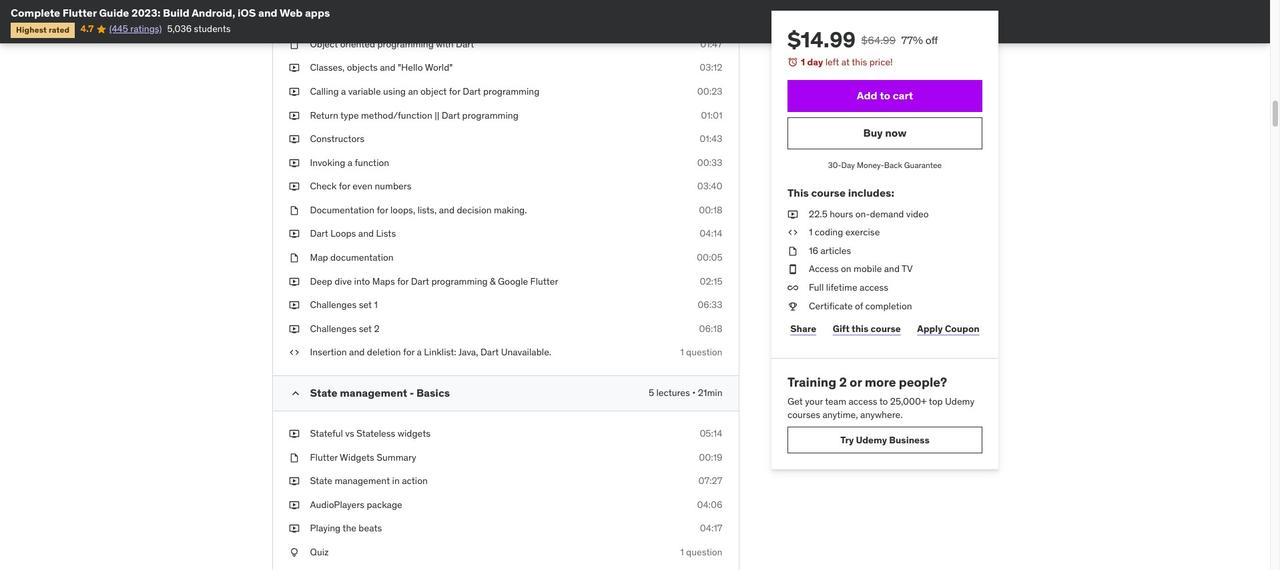 Task type: locate. For each thing, give the bounding box(es) containing it.
0 horizontal spatial a
[[341, 85, 346, 97]]

1 vertical spatial 2
[[839, 375, 847, 391]]

1 challenges from the top
[[310, 299, 357, 311]]

flutter right google
[[531, 276, 559, 288]]

function
[[355, 157, 389, 169]]

07:27
[[699, 476, 723, 488]]

state up audioplayers
[[310, 476, 333, 488]]

||
[[435, 109, 440, 121]]

into
[[354, 276, 370, 288]]

dart up map
[[310, 228, 328, 240]]

xsmall image left quiz
[[289, 547, 300, 560]]

dart right with
[[456, 38, 474, 50]]

xsmall image for invoking a function
[[289, 157, 300, 170]]

xsmall image left constructors
[[289, 133, 300, 146]]

1 vertical spatial management
[[335, 476, 390, 488]]

0 horizontal spatial udemy
[[856, 435, 887, 447]]

gift this course link
[[830, 316, 904, 343]]

and left lists
[[358, 228, 374, 240]]

06:33
[[698, 299, 723, 311]]

1 question down 06:18
[[681, 347, 723, 359]]

off
[[926, 33, 938, 47]]

set down the into
[[359, 299, 372, 311]]

1 vertical spatial set
[[359, 323, 372, 335]]

constructors
[[310, 133, 365, 145]]

course down completion
[[871, 323, 901, 335]]

0 horizontal spatial flutter
[[63, 6, 97, 19]]

•
[[693, 387, 696, 399]]

management down flutter widgets summary
[[335, 476, 390, 488]]

2 horizontal spatial flutter
[[531, 276, 559, 288]]

apply coupon
[[917, 323, 980, 335]]

at
[[842, 56, 850, 68]]

anytime,
[[823, 409, 858, 421]]

0 vertical spatial to
[[880, 89, 891, 102]]

access down mobile
[[860, 282, 889, 294]]

video
[[906, 208, 929, 220]]

left
[[825, 56, 839, 68]]

dart right ||
[[442, 109, 460, 121]]

map
[[310, 252, 328, 264]]

dart
[[456, 38, 474, 50], [463, 85, 481, 97], [442, 109, 460, 121], [310, 228, 328, 240], [411, 276, 429, 288], [481, 347, 499, 359]]

certificate
[[809, 300, 853, 312]]

apply
[[917, 323, 943, 335]]

1 question down 04:17
[[681, 547, 723, 559]]

xsmall image left stateful
[[289, 428, 300, 441]]

to inside button
[[880, 89, 891, 102]]

access down or
[[849, 396, 878, 408]]

2 up deletion
[[374, 323, 380, 335]]

documentation for loops, lists, and decision making.
[[310, 204, 527, 216]]

00:19
[[699, 452, 723, 464]]

1 vertical spatial access
[[849, 396, 878, 408]]

xsmall image for calling a variable using an object for dart programming
[[289, 85, 300, 98]]

add
[[857, 89, 878, 102]]

1 horizontal spatial flutter
[[310, 452, 338, 464]]

2 1 question from the top
[[681, 547, 723, 559]]

an
[[408, 85, 418, 97]]

state right small icon
[[310, 387, 338, 400]]

1 coding exercise
[[809, 226, 880, 239]]

type
[[341, 109, 359, 121]]

dive
[[335, 276, 352, 288]]

management
[[340, 387, 407, 400], [335, 476, 390, 488]]

money-
[[857, 160, 884, 170]]

question for quiz
[[687, 547, 723, 559]]

challenges for challenges set 2
[[310, 323, 357, 335]]

2 challenges from the top
[[310, 323, 357, 335]]

management for in
[[335, 476, 390, 488]]

1 set from the top
[[359, 299, 372, 311]]

1 vertical spatial challenges
[[310, 323, 357, 335]]

programming
[[378, 38, 434, 50], [483, 85, 540, 97], [462, 109, 519, 121], [432, 276, 488, 288]]

to inside training 2 or more people? get your team access to 25,000+ top udemy courses anytime, anywhere.
[[880, 396, 888, 408]]

01:01
[[701, 109, 723, 121]]

1 state from the top
[[310, 387, 338, 400]]

challenges up insertion
[[310, 323, 357, 335]]

access
[[809, 263, 839, 275]]

try
[[841, 435, 854, 447]]

day
[[841, 160, 855, 170]]

04:17
[[700, 523, 723, 535]]

xsmall image for documentation for loops, lists, and decision making.
[[289, 204, 300, 217]]

xsmall image for insertion and deletion for a linklist: java, dart unavailable.
[[289, 347, 300, 360]]

xsmall image for playing the beats
[[289, 523, 300, 536]]

top
[[929, 396, 943, 408]]

2 this from the top
[[852, 323, 869, 335]]

a left function
[[348, 157, 353, 169]]

0 vertical spatial 1 question
[[681, 347, 723, 359]]

0 vertical spatial course
[[811, 187, 846, 200]]

2 question from the top
[[687, 547, 723, 559]]

invoking a function
[[310, 157, 389, 169]]

xsmall image for constructors
[[289, 133, 300, 146]]

00:18
[[699, 204, 723, 216]]

widgets
[[398, 428, 431, 440]]

xsmall image for classes, objects and "hello world"
[[289, 62, 300, 75]]

small image
[[289, 387, 302, 401]]

1 question for quiz
[[681, 547, 723, 559]]

1 horizontal spatial course
[[871, 323, 901, 335]]

xsmall image down this
[[788, 208, 798, 221]]

1 vertical spatial course
[[871, 323, 901, 335]]

to up anywhere.
[[880, 396, 888, 408]]

dart right maps at left
[[411, 276, 429, 288]]

on
[[841, 263, 852, 275]]

2 horizontal spatial a
[[417, 347, 422, 359]]

articles
[[821, 245, 851, 257]]

this course includes:
[[788, 187, 894, 200]]

dart right the object
[[463, 85, 481, 97]]

1 question
[[681, 347, 723, 359], [681, 547, 723, 559]]

2 left or
[[839, 375, 847, 391]]

2 vertical spatial a
[[417, 347, 422, 359]]

1 vertical spatial this
[[852, 323, 869, 335]]

this right 'gift'
[[852, 323, 869, 335]]

deep
[[310, 276, 333, 288]]

invoking
[[310, 157, 346, 169]]

dart right java,
[[481, 347, 499, 359]]

lifetime
[[826, 282, 858, 294]]

1 vertical spatial question
[[687, 547, 723, 559]]

to left cart
[[880, 89, 891, 102]]

set for 1
[[359, 299, 372, 311]]

flutter up 4.7
[[63, 6, 97, 19]]

java,
[[459, 347, 479, 359]]

0 vertical spatial challenges
[[310, 299, 357, 311]]

management left -
[[340, 387, 407, 400]]

udemy right top
[[945, 396, 975, 408]]

0 vertical spatial management
[[340, 387, 407, 400]]

5
[[649, 387, 654, 399]]

for right the object
[[449, 85, 461, 97]]

with
[[436, 38, 454, 50]]

gift this course
[[833, 323, 901, 335]]

stateful vs stateless widgets
[[310, 428, 431, 440]]

01:43
[[700, 133, 723, 145]]

a for calling
[[341, 85, 346, 97]]

1 horizontal spatial a
[[348, 157, 353, 169]]

ratings)
[[130, 23, 162, 35]]

1 question from the top
[[687, 347, 723, 359]]

0 vertical spatial set
[[359, 299, 372, 311]]

xsmall image left object
[[289, 38, 300, 51]]

question down 06:18
[[687, 347, 723, 359]]

0 vertical spatial question
[[687, 347, 723, 359]]

course inside "link"
[[871, 323, 901, 335]]

price!
[[870, 56, 893, 68]]

0 horizontal spatial 2
[[374, 323, 380, 335]]

2023:
[[132, 6, 161, 19]]

(445
[[109, 23, 128, 35]]

-
[[410, 387, 414, 400]]

1 horizontal spatial udemy
[[945, 396, 975, 408]]

2 state from the top
[[310, 476, 333, 488]]

set up deletion
[[359, 323, 372, 335]]

course up 22.5
[[811, 187, 846, 200]]

for right deletion
[[403, 347, 415, 359]]

flutter
[[63, 6, 97, 19], [531, 276, 559, 288], [310, 452, 338, 464]]

challenges for challenges set 1
[[310, 299, 357, 311]]

for
[[449, 85, 461, 97], [339, 180, 351, 193], [377, 204, 388, 216], [397, 276, 409, 288], [403, 347, 415, 359]]

2 set from the top
[[359, 323, 372, 335]]

question
[[687, 347, 723, 359], [687, 547, 723, 559]]

challenges set 2
[[310, 323, 380, 335]]

0 vertical spatial a
[[341, 85, 346, 97]]

check
[[310, 180, 337, 193]]

more
[[865, 375, 896, 391]]

complete
[[11, 6, 60, 19]]

access inside training 2 or more people? get your team access to 25,000+ top udemy courses anytime, anywhere.
[[849, 396, 878, 408]]

students
[[194, 23, 231, 35]]

documentation
[[310, 204, 375, 216]]

5,036 students
[[167, 23, 231, 35]]

for left the loops,
[[377, 204, 388, 216]]

0 vertical spatial state
[[310, 387, 338, 400]]

this inside "link"
[[852, 323, 869, 335]]

1 1 question from the top
[[681, 347, 723, 359]]

77%
[[901, 33, 923, 47]]

challenges
[[310, 299, 357, 311], [310, 323, 357, 335]]

question down 04:17
[[687, 547, 723, 559]]

quiz
[[310, 547, 329, 559]]

question for insertion and deletion for a linklist: java, dart unavailable.
[[687, 347, 723, 359]]

1 vertical spatial flutter
[[531, 276, 559, 288]]

xsmall image
[[289, 62, 300, 75], [289, 85, 300, 98], [289, 109, 300, 122], [289, 157, 300, 170], [289, 180, 300, 194], [289, 204, 300, 217], [788, 226, 798, 240], [289, 228, 300, 241], [788, 245, 798, 258], [289, 252, 300, 265], [788, 263, 798, 276], [788, 282, 798, 295], [289, 323, 300, 336], [289, 347, 300, 360], [289, 452, 300, 465], [289, 476, 300, 489], [289, 499, 300, 512], [289, 523, 300, 536]]

world"
[[425, 62, 453, 74]]

02:15
[[700, 276, 723, 288]]

1 to from the top
[[880, 89, 891, 102]]

0 vertical spatial udemy
[[945, 396, 975, 408]]

a right the calling
[[341, 85, 346, 97]]

xsmall image for dart loops and lists
[[289, 228, 300, 241]]

highest rated
[[16, 25, 70, 35]]

xsmall image left deep
[[289, 276, 300, 289]]

challenges down dive
[[310, 299, 357, 311]]

1 vertical spatial to
[[880, 396, 888, 408]]

lists
[[376, 228, 396, 240]]

0 vertical spatial this
[[852, 56, 867, 68]]

this right at
[[852, 56, 867, 68]]

1 vertical spatial a
[[348, 157, 353, 169]]

1 vertical spatial state
[[310, 476, 333, 488]]

1 horizontal spatial 2
[[839, 375, 847, 391]]

exercise
[[846, 226, 880, 239]]

1 vertical spatial 1 question
[[681, 547, 723, 559]]

flutter down stateful
[[310, 452, 338, 464]]

0 vertical spatial 2
[[374, 323, 380, 335]]

and right 'lists,'
[[439, 204, 455, 216]]

xsmall image
[[289, 38, 300, 51], [289, 133, 300, 146], [788, 208, 798, 221], [289, 276, 300, 289], [289, 299, 300, 312], [788, 300, 798, 313], [289, 428, 300, 441], [289, 547, 300, 560]]

$64.99
[[861, 33, 896, 47]]

0 horizontal spatial course
[[811, 187, 846, 200]]

2
[[374, 323, 380, 335], [839, 375, 847, 391]]

2 vertical spatial flutter
[[310, 452, 338, 464]]

and left "hello at left top
[[380, 62, 396, 74]]

audioplayers package
[[310, 499, 403, 511]]

xsmall image left challenges set 1
[[289, 299, 300, 312]]

management for -
[[340, 387, 407, 400]]

using
[[383, 85, 406, 97]]

2 to from the top
[[880, 396, 888, 408]]

business
[[889, 435, 930, 447]]

state management in action
[[310, 476, 428, 488]]

summary
[[377, 452, 417, 464]]

a left linklist:
[[417, 347, 422, 359]]

30-day money-back guarantee
[[828, 160, 942, 170]]

state for state management - basics
[[310, 387, 338, 400]]

udemy right "try"
[[856, 435, 887, 447]]

guide
[[99, 6, 129, 19]]



Task type: vqa. For each thing, say whether or not it's contained in the screenshot.
top course
yes



Task type: describe. For each thing, give the bounding box(es) containing it.
check for even numbers
[[310, 180, 412, 193]]

and right the ios
[[258, 6, 278, 19]]

completion
[[866, 300, 912, 312]]

vs
[[345, 428, 354, 440]]

xsmall image for flutter widgets summary
[[289, 452, 300, 465]]

mobile
[[854, 263, 882, 275]]

day
[[807, 56, 823, 68]]

xsmall image for return type method/function || dart programming
[[289, 109, 300, 122]]

1 vertical spatial udemy
[[856, 435, 887, 447]]

map documentation
[[310, 252, 394, 264]]

xsmall image for challenges set 1
[[289, 299, 300, 312]]

"hello
[[398, 62, 423, 74]]

package
[[367, 499, 403, 511]]

xsmall image for map documentation
[[289, 252, 300, 265]]

deletion
[[367, 347, 401, 359]]

buy now
[[863, 126, 907, 140]]

00:33
[[698, 157, 723, 169]]

00:05
[[697, 252, 723, 264]]

your
[[805, 396, 823, 408]]

or
[[850, 375, 862, 391]]

insertion
[[310, 347, 347, 359]]

objects
[[347, 62, 378, 74]]

tv
[[902, 263, 913, 275]]

apply coupon button
[[915, 316, 983, 343]]

xsmall image for audioplayers package
[[289, 499, 300, 512]]

xsmall image for state management in action
[[289, 476, 300, 489]]

anywhere.
[[860, 409, 903, 421]]

xsmall image up "share"
[[788, 300, 798, 313]]

0 vertical spatial flutter
[[63, 6, 97, 19]]

dart loops and lists
[[310, 228, 396, 240]]

00:23
[[698, 85, 723, 97]]

full
[[809, 282, 824, 294]]

includes:
[[848, 187, 894, 200]]

03:12
[[700, 62, 723, 74]]

04:06
[[697, 499, 723, 511]]

return
[[310, 109, 339, 121]]

basics
[[417, 387, 450, 400]]

udemy inside training 2 or more people? get your team access to 25,000+ top udemy courses anytime, anywhere.
[[945, 396, 975, 408]]

30-
[[828, 160, 841, 170]]

state for state management in action
[[310, 476, 333, 488]]

loops,
[[391, 204, 416, 216]]

unavailable.
[[501, 347, 552, 359]]

web
[[280, 6, 303, 19]]

variable
[[348, 85, 381, 97]]

xsmall image for object oriented programming with dart
[[289, 38, 300, 51]]

complete flutter guide 2023: build android, ios and web apps
[[11, 6, 330, 19]]

$14.99
[[788, 26, 856, 53]]

2 inside training 2 or more people? get your team access to 25,000+ top udemy courses anytime, anywhere.
[[839, 375, 847, 391]]

hours
[[830, 208, 853, 220]]

apps
[[305, 6, 330, 19]]

and down challenges set 2
[[349, 347, 365, 359]]

training 2 or more people? get your team access to 25,000+ top udemy courses anytime, anywhere.
[[788, 375, 975, 421]]

people?
[[899, 375, 947, 391]]

alarm image
[[788, 57, 798, 67]]

set for 2
[[359, 323, 372, 335]]

get
[[788, 396, 803, 408]]

action
[[402, 476, 428, 488]]

01:47
[[701, 38, 723, 50]]

xsmall image for check for even numbers
[[289, 180, 300, 194]]

coupon
[[945, 323, 980, 335]]

stateless
[[357, 428, 396, 440]]

xsmall image for stateful vs stateless widgets
[[289, 428, 300, 441]]

1 this from the top
[[852, 56, 867, 68]]

playing
[[310, 523, 341, 535]]

4.7
[[80, 23, 94, 35]]

android,
[[192, 6, 235, 19]]

state management - basics
[[310, 387, 450, 400]]

method/function
[[361, 109, 433, 121]]

oriented
[[340, 38, 375, 50]]

xsmall image for quiz
[[289, 547, 300, 560]]

classes,
[[310, 62, 345, 74]]

challenges set 1
[[310, 299, 378, 311]]

build
[[163, 6, 190, 19]]

lectures
[[657, 387, 690, 399]]

for right maps at left
[[397, 276, 409, 288]]

highest
[[16, 25, 47, 35]]

access on mobile and tv
[[809, 263, 913, 275]]

5 lectures • 21min
[[649, 387, 723, 399]]

calling
[[310, 85, 339, 97]]

and left tv
[[884, 263, 900, 275]]

06:18
[[700, 323, 723, 335]]

a for invoking
[[348, 157, 353, 169]]

04:14
[[700, 228, 723, 240]]

even
[[353, 180, 373, 193]]

small image
[[289, 0, 302, 10]]

certificate of completion
[[809, 300, 912, 312]]

16
[[809, 245, 818, 257]]

0 vertical spatial access
[[860, 282, 889, 294]]

of
[[855, 300, 863, 312]]

1 question for insertion and deletion for a linklist: java, dart unavailable.
[[681, 347, 723, 359]]

03:40
[[698, 180, 723, 193]]

ios
[[238, 6, 256, 19]]

xsmall image for deep dive into maps for dart programming & google flutter
[[289, 276, 300, 289]]

21min
[[698, 387, 723, 399]]

try udemy business link
[[788, 427, 983, 454]]

courses
[[788, 409, 820, 421]]

flutter widgets summary
[[310, 452, 417, 464]]

on-
[[856, 208, 870, 220]]

stateful
[[310, 428, 343, 440]]

coding
[[815, 226, 843, 239]]

google
[[498, 276, 528, 288]]

buy now button
[[788, 117, 983, 149]]

insertion and deletion for a linklist: java, dart unavailable.
[[310, 347, 552, 359]]

calling a variable using an object for dart programming
[[310, 85, 540, 97]]

xsmall image for challenges set 2
[[289, 323, 300, 336]]

for left "even"
[[339, 180, 351, 193]]

playing the beats
[[310, 523, 382, 535]]

22.5 hours on-demand video
[[809, 208, 929, 220]]



